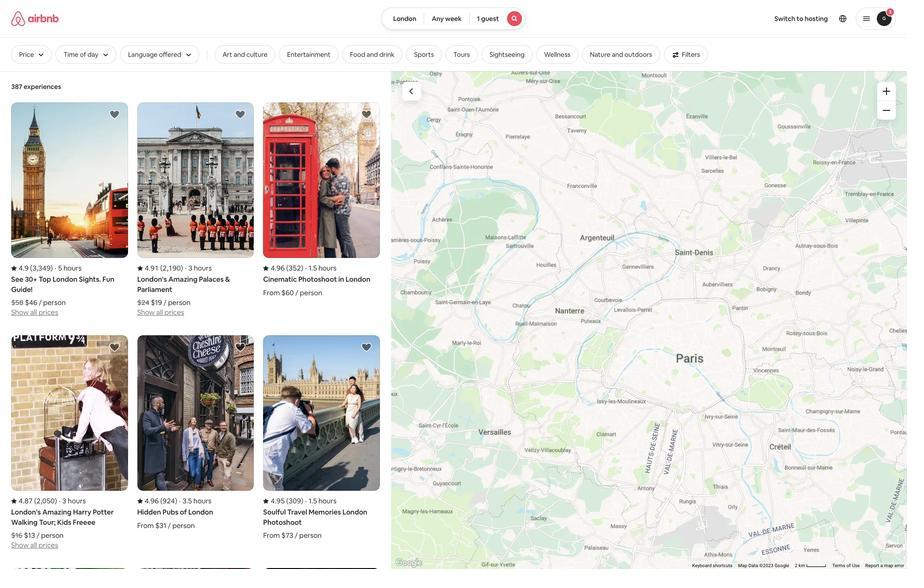 Task type: locate. For each thing, give the bounding box(es) containing it.
add to wishlist image inside london's amazing palaces & parliament "group"
[[235, 109, 246, 120]]

· inside soulful travel memories london photoshoot "group"
[[305, 497, 307, 506]]

hours inside london's amazing palaces & parliament "group"
[[194, 264, 212, 273]]

london inside soulful travel memories london photoshoot from $73 / person
[[343, 508, 368, 517]]

3 inside london's amazing harry potter walking tour; kids freeee group
[[62, 497, 66, 506]]

0 vertical spatial 5
[[58, 264, 62, 273]]

2 vertical spatial 3
[[62, 497, 66, 506]]

hours inside cinematic photoshoot in london group
[[319, 264, 337, 273]]

google map
showing 20 experiences. region
[[391, 71, 908, 569]]

hidden pubs of london from $31 / person
[[137, 508, 213, 530]]

show all prices button for $46
[[11, 307, 58, 317]]

1 guest button
[[470, 7, 526, 30]]

hours right 3.5
[[194, 497, 212, 506]]

5 right (3,349) on the top of page
[[58, 264, 62, 273]]

· 3 hours inside london's amazing palaces & parliament "group"
[[185, 264, 212, 273]]

/ inside hidden pubs of london from $31 / person
[[168, 521, 171, 530]]

1 vertical spatial from
[[137, 521, 154, 530]]

0 horizontal spatial 4.96
[[145, 497, 159, 506]]

tour;
[[39, 518, 56, 527]]

london's inside london's amazing harry potter walking tour; kids freeee $16 $13 / person show all prices
[[11, 508, 41, 517]]

hours inside london's amazing harry potter walking tour; kids freeee group
[[68, 497, 86, 506]]

sports
[[414, 50, 434, 59]]

and for nature
[[612, 50, 624, 59]]

hours for memories
[[319, 497, 337, 506]]

1 vertical spatial photoshoot
[[263, 518, 302, 527]]

london left any on the left of the page
[[394, 14, 417, 23]]

5 km
[[791, 563, 802, 569]]

show inside london's amazing harry potter walking tour; kids freeee $16 $13 / person show all prices
[[11, 541, 29, 550]]

· 3 hours for harry
[[59, 497, 86, 506]]

kids
[[57, 518, 71, 527]]

palaces
[[199, 275, 224, 284]]

london inside "cinematic photoshoot in london from $60 / person"
[[346, 275, 371, 284]]

· 1.5 hours
[[305, 264, 337, 273], [305, 497, 337, 506]]

/ right $60
[[296, 288, 299, 297]]

hidden
[[137, 508, 161, 517]]

prices down top
[[39, 308, 58, 317]]

culture
[[247, 50, 268, 59]]

photoshoot
[[299, 275, 337, 284], [263, 518, 302, 527]]

london for from $60
[[346, 275, 371, 284]]

4.96 (352)
[[271, 264, 303, 273]]

1 vertical spatial · 1.5 hours
[[305, 497, 337, 506]]

london's
[[137, 275, 167, 284], [11, 508, 41, 517]]

· 1.5 hours for photoshoot
[[305, 264, 337, 273]]

$19
[[151, 298, 162, 307]]

2 horizontal spatial 3
[[890, 9, 892, 15]]

and
[[234, 50, 245, 59], [367, 50, 378, 59], [612, 50, 624, 59]]

person right $73
[[300, 531, 322, 540]]

1.5 up memories
[[309, 497, 317, 506]]

4.96 up hidden
[[145, 497, 159, 506]]

2 vertical spatial from
[[263, 531, 280, 540]]

offered
[[159, 50, 181, 59]]

1 vertical spatial of
[[180, 508, 187, 517]]

2 vertical spatial of
[[847, 563, 851, 569]]

0 horizontal spatial of
[[80, 50, 86, 59]]

0 vertical spatial amazing
[[168, 275, 198, 284]]

1.5 right (352)
[[309, 264, 317, 273]]

0 vertical spatial 4.96
[[271, 264, 285, 273]]

· 1.5 hours inside soulful travel memories london photoshoot "group"
[[305, 497, 337, 506]]

google image
[[394, 557, 425, 569]]

$16
[[11, 531, 22, 540]]

0 horizontal spatial 3
[[62, 497, 66, 506]]

show all prices button inside see 30+ top london sights. fun guide! group
[[11, 307, 58, 317]]

/ inside soulful travel memories london photoshoot from $73 / person
[[295, 531, 298, 540]]

/ right $19
[[164, 298, 167, 307]]

/ inside london's amazing palaces & parliament $24 $19 / person show all prices
[[164, 298, 167, 307]]

· 1.5 hours up memories
[[305, 497, 337, 506]]

any
[[432, 14, 444, 23]]

1 1.5 from the top
[[309, 264, 317, 273]]

5 inside see 30+ top london sights. fun guide! group
[[58, 264, 62, 273]]

person down tour;
[[41, 531, 64, 540]]

Nature and outdoors button
[[583, 45, 661, 64]]

from for from $60
[[263, 288, 280, 297]]

1 horizontal spatial london's
[[137, 275, 167, 284]]

2 1.5 from the top
[[309, 497, 317, 506]]

all down the $13
[[30, 541, 37, 550]]

hours for harry
[[68, 497, 86, 506]]

· 5 hours
[[55, 264, 82, 273]]

add to wishlist image inside the hidden pubs of london group
[[235, 342, 246, 353]]

london
[[394, 14, 417, 23], [53, 275, 78, 284], [346, 275, 371, 284], [188, 508, 213, 517], [343, 508, 368, 517]]

· right the (2,190)
[[185, 264, 187, 273]]

Tours button
[[446, 45, 478, 64]]

show down the $24
[[137, 308, 155, 317]]

london inside hidden pubs of london from $31 / person
[[188, 508, 213, 517]]

3 and from the left
[[612, 50, 624, 59]]

show all prices button for $19
[[137, 307, 184, 317]]

profile element
[[537, 0, 897, 37]]

add to wishlist image for 3.5 hours
[[235, 342, 246, 353]]

387 experiences
[[11, 82, 61, 91]]

0 vertical spatial photoshoot
[[299, 275, 337, 284]]

· inside london's amazing harry potter walking tour; kids freeee group
[[59, 497, 61, 506]]

hours up memories
[[319, 497, 337, 506]]

1 guest
[[477, 14, 499, 23]]

hours inside see 30+ top london sights. fun guide! group
[[64, 264, 82, 273]]

of left use
[[847, 563, 851, 569]]

of left day
[[80, 50, 86, 59]]

any week
[[432, 14, 462, 23]]

london down · 3.5 hours
[[188, 508, 213, 517]]

hours for of
[[194, 497, 212, 506]]

prices down "parliament" on the left of page
[[165, 308, 184, 317]]

london's up "parliament" on the left of page
[[137, 275, 167, 284]]

all down the $46
[[30, 308, 37, 317]]

0 vertical spatial from
[[263, 288, 280, 297]]

5 inside button
[[791, 563, 793, 569]]

from inside "cinematic photoshoot in london from $60 / person"
[[263, 288, 280, 297]]

hours for top
[[64, 264, 82, 273]]

show all prices button down walking
[[11, 540, 58, 550]]

travel
[[288, 508, 307, 517]]

hours up "cinematic photoshoot in london from $60 / person"
[[319, 264, 337, 273]]

of for time
[[80, 50, 86, 59]]

Sightseeing button
[[482, 45, 533, 64]]

1 horizontal spatial · 3 hours
[[185, 264, 212, 273]]

1 horizontal spatial and
[[367, 50, 378, 59]]

zoom in image
[[884, 88, 891, 95]]

· 1.5 hours inside cinematic photoshoot in london group
[[305, 264, 337, 273]]

hours inside the hidden pubs of london group
[[194, 497, 212, 506]]

/ right the $46
[[39, 298, 42, 307]]

$46
[[25, 298, 37, 307]]

· 3 hours for palaces
[[185, 264, 212, 273]]

387
[[11, 82, 22, 91]]

london right memories
[[343, 508, 368, 517]]

$73
[[282, 531, 293, 540]]

4.96 for 4.96 (924)
[[145, 497, 159, 506]]

1 vertical spatial 4.96
[[145, 497, 159, 506]]

london button
[[382, 7, 425, 30]]

nature and outdoors
[[590, 50, 653, 59]]

1 vertical spatial amazing
[[42, 508, 72, 517]]

4.87 out of 5 average rating,  2,050 reviews image
[[11, 497, 57, 506]]

harry
[[73, 508, 91, 517]]

of down 3.5
[[180, 508, 187, 517]]

0 vertical spatial 3
[[890, 9, 892, 15]]

2 horizontal spatial of
[[847, 563, 851, 569]]

show down the $16
[[11, 541, 29, 550]]

guide!
[[11, 285, 33, 294]]

· right "(2,050)" at the bottom of the page
[[59, 497, 61, 506]]

/ right $31
[[168, 521, 171, 530]]

3 inside london's amazing palaces & parliament "group"
[[189, 264, 192, 273]]

from down hidden
[[137, 521, 154, 530]]

30+
[[25, 275, 37, 284]]

1 and from the left
[[234, 50, 245, 59]]

1 horizontal spatial amazing
[[168, 275, 198, 284]]

and for art
[[234, 50, 245, 59]]

0 horizontal spatial amazing
[[42, 508, 72, 517]]

hours up palaces
[[194, 264, 212, 273]]

prices inside see 30+ top london sights. fun guide! $58 $46 / person show all prices
[[39, 308, 58, 317]]

· right the (309)
[[305, 497, 307, 506]]

add to wishlist image
[[235, 109, 246, 120], [361, 109, 372, 120], [235, 342, 246, 353]]

london inside see 30+ top london sights. fun guide! $58 $46 / person show all prices
[[53, 275, 78, 284]]

1 vertical spatial 3
[[189, 264, 192, 273]]

1 horizontal spatial 3
[[189, 264, 192, 273]]

all down $19
[[156, 308, 163, 317]]

· 1.5 hours for travel
[[305, 497, 337, 506]]

·
[[55, 264, 56, 273], [185, 264, 187, 273], [305, 264, 307, 273], [59, 497, 61, 506], [179, 497, 181, 506], [305, 497, 307, 506]]

4.9 out of 5 average rating,  3,349 reviews image
[[11, 264, 53, 273]]

amazing down the (2,190)
[[168, 275, 198, 284]]

4.9 (3,349)
[[19, 264, 53, 273]]

1 vertical spatial 1.5
[[309, 497, 317, 506]]

1.5 inside cinematic photoshoot in london group
[[309, 264, 317, 273]]

from down cinematic
[[263, 288, 280, 297]]

· inside london's amazing palaces & parliament "group"
[[185, 264, 187, 273]]

add to wishlist image
[[109, 109, 120, 120], [109, 342, 120, 353], [361, 342, 372, 353]]

prices
[[39, 308, 58, 317], [165, 308, 184, 317], [39, 541, 58, 550]]

1 vertical spatial london's
[[11, 508, 41, 517]]

show all prices button down guide!
[[11, 307, 58, 317]]

keyboard shortcuts
[[688, 563, 728, 569]]

5 km button
[[788, 563, 830, 569]]

1 horizontal spatial 4.96
[[271, 264, 285, 273]]

None search field
[[382, 7, 526, 30]]

hours
[[64, 264, 82, 273], [194, 264, 212, 273], [319, 264, 337, 273], [68, 497, 86, 506], [194, 497, 212, 506], [319, 497, 337, 506]]

4.96 up cinematic
[[271, 264, 285, 273]]

0 vertical spatial of
[[80, 50, 86, 59]]

· inside the hidden pubs of london group
[[179, 497, 181, 506]]

/ right $73
[[295, 531, 298, 540]]

0 horizontal spatial london's
[[11, 508, 41, 517]]

fun
[[103, 275, 114, 284]]

person
[[300, 288, 323, 297], [43, 298, 66, 307], [168, 298, 191, 307], [173, 521, 195, 530], [41, 531, 64, 540], [300, 531, 322, 540]]

1 horizontal spatial of
[[180, 508, 187, 517]]

of inside dropdown button
[[80, 50, 86, 59]]

price button
[[11, 45, 52, 64]]

hours inside soulful travel memories london photoshoot "group"
[[319, 497, 337, 506]]

show all prices button inside london's amazing harry potter walking tour; kids freeee group
[[11, 540, 58, 550]]

london's up walking
[[11, 508, 41, 517]]

prices down tour;
[[39, 541, 58, 550]]

2 horizontal spatial and
[[612, 50, 624, 59]]

· 3 hours up harry
[[59, 497, 86, 506]]

3 for &
[[189, 264, 192, 273]]

amazing for 4.87 (2,050)
[[42, 508, 72, 517]]

$58
[[11, 298, 23, 307]]

london down · 5 hours
[[53, 275, 78, 284]]

none search field containing london
[[382, 7, 526, 30]]

outdoors
[[625, 50, 653, 59]]

show all prices button
[[11, 307, 58, 317], [137, 307, 184, 317], [11, 540, 58, 550]]

show all prices button down "parliament" on the left of page
[[137, 307, 184, 317]]

1 vertical spatial 5
[[791, 563, 793, 569]]

· right (352)
[[305, 264, 307, 273]]

1.5 inside soulful travel memories london photoshoot "group"
[[309, 497, 317, 506]]

2 and from the left
[[367, 50, 378, 59]]

hours up sights.
[[64, 264, 82, 273]]

london's amazing palaces & parliament $24 $19 / person show all prices
[[137, 275, 230, 317]]

keyboard shortcuts button
[[688, 563, 728, 569]]

nature
[[590, 50, 611, 59]]

3 button
[[857, 7, 897, 30]]

/ right the $13
[[37, 531, 40, 540]]

amazing up the kids
[[42, 508, 72, 517]]

4.96 inside the hidden pubs of london group
[[145, 497, 159, 506]]

0 horizontal spatial · 3 hours
[[59, 497, 86, 506]]

person down pubs
[[173, 521, 195, 530]]

london inside london button
[[394, 14, 417, 23]]

from
[[263, 288, 280, 297], [137, 521, 154, 530], [263, 531, 280, 540]]

0 horizontal spatial 5
[[58, 264, 62, 273]]

· inside cinematic photoshoot in london group
[[305, 264, 307, 273]]

and right nature
[[612, 50, 624, 59]]

0 vertical spatial · 3 hours
[[185, 264, 212, 273]]

hours for in
[[319, 264, 337, 273]]

person right the $46
[[43, 298, 66, 307]]

switch to hosting
[[775, 14, 829, 23]]

4.91 (2,190)
[[145, 264, 183, 273]]

see 30+ top london sights. fun guide! $58 $46 / person show all prices
[[11, 275, 114, 317]]

all inside london's amazing palaces & parliament $24 $19 / person show all prices
[[156, 308, 163, 317]]

show all prices button for $13
[[11, 540, 58, 550]]

add to wishlist image inside london's amazing harry potter walking tour; kids freeee group
[[109, 342, 120, 353]]

drink
[[380, 50, 395, 59]]

show down '$58'
[[11, 308, 29, 317]]

1 vertical spatial · 3 hours
[[59, 497, 86, 506]]

add to wishlist image inside see 30+ top london sights. fun guide! group
[[109, 109, 120, 120]]

person right $60
[[300, 288, 323, 297]]

photoshoot down soulful
[[263, 518, 302, 527]]

photoshoot left in
[[299, 275, 337, 284]]

show inside see 30+ top london sights. fun guide! $58 $46 / person show all prices
[[11, 308, 29, 317]]

(309)
[[287, 497, 303, 506]]

· for (352)
[[305, 264, 307, 273]]

5 left km
[[791, 563, 793, 569]]

of
[[80, 50, 86, 59], [180, 508, 187, 517], [847, 563, 851, 569]]

· 3 hours inside london's amazing harry potter walking tour; kids freeee group
[[59, 497, 86, 506]]

1 horizontal spatial 5
[[791, 563, 793, 569]]

show all prices button inside london's amazing palaces & parliament "group"
[[137, 307, 184, 317]]

london right in
[[346, 275, 371, 284]]

hours up harry
[[68, 497, 86, 506]]

person right $19
[[168, 298, 191, 307]]

add to wishlist image inside soulful travel memories london photoshoot "group"
[[361, 342, 372, 353]]

language offered button
[[120, 45, 199, 64]]

from left $73
[[263, 531, 280, 540]]

· inside see 30+ top london sights. fun guide! group
[[55, 264, 56, 273]]

amazing inside london's amazing harry potter walking tour; kids freeee $16 $13 / person show all prices
[[42, 508, 72, 517]]

report
[[866, 563, 880, 569]]

1 · 1.5 hours from the top
[[305, 264, 337, 273]]

· right (3,349) on the top of page
[[55, 264, 56, 273]]

and right art
[[234, 50, 245, 59]]

all
[[30, 308, 37, 317], [156, 308, 163, 317], [30, 541, 37, 550]]

5
[[58, 264, 62, 273], [791, 563, 793, 569]]

· 3 hours up palaces
[[185, 264, 212, 273]]

0 horizontal spatial and
[[234, 50, 245, 59]]

person inside london's amazing palaces & parliament $24 $19 / person show all prices
[[168, 298, 191, 307]]

from inside hidden pubs of london from $31 / person
[[137, 521, 154, 530]]

/
[[296, 288, 299, 297], [39, 298, 42, 307], [164, 298, 167, 307], [168, 521, 171, 530], [37, 531, 40, 540], [295, 531, 298, 540]]

any week button
[[424, 7, 470, 30]]

$13
[[24, 531, 35, 540]]

0 vertical spatial 1.5
[[309, 264, 317, 273]]

· 1.5 hours up "cinematic photoshoot in london from $60 / person"
[[305, 264, 337, 273]]

0 vertical spatial · 1.5 hours
[[305, 264, 337, 273]]

pubs
[[163, 508, 179, 517]]

4.96 inside cinematic photoshoot in london group
[[271, 264, 285, 273]]

and left the drink
[[367, 50, 378, 59]]

0 vertical spatial london's
[[137, 275, 167, 284]]

amazing inside london's amazing palaces & parliament $24 $19 / person show all prices
[[168, 275, 198, 284]]

art
[[223, 50, 232, 59]]

london's inside london's amazing palaces & parliament $24 $19 / person show all prices
[[137, 275, 167, 284]]

2 · 1.5 hours from the top
[[305, 497, 337, 506]]

terms
[[833, 563, 846, 569]]

· left 3.5
[[179, 497, 181, 506]]

Wellness button
[[537, 45, 579, 64]]



Task type: describe. For each thing, give the bounding box(es) containing it.
all inside london's amazing harry potter walking tour; kids freeee $16 $13 / person show all prices
[[30, 541, 37, 550]]

wellness
[[545, 50, 571, 59]]

/ inside see 30+ top london sights. fun guide! $58 $46 / person show all prices
[[39, 298, 42, 307]]

time
[[64, 50, 78, 59]]

london's for 4.87
[[11, 508, 41, 517]]

4.95 out of 5 average rating,  309 reviews image
[[263, 497, 303, 506]]

4.96 out of 5 average rating,  352 reviews image
[[263, 264, 303, 273]]

in
[[339, 275, 344, 284]]

(924)
[[160, 497, 177, 506]]

parliament
[[137, 285, 173, 294]]

language offered
[[128, 50, 181, 59]]

4.91
[[145, 264, 159, 273]]

terms of use
[[833, 563, 861, 569]]

from for from $31
[[137, 521, 154, 530]]

cinematic photoshoot in london from $60 / person
[[263, 275, 371, 297]]

map
[[885, 563, 894, 569]]

from inside soulful travel memories london photoshoot from $73 / person
[[263, 531, 280, 540]]

4.87 (2,050)
[[19, 497, 57, 506]]

· for (2,190)
[[185, 264, 187, 273]]

4.95
[[271, 497, 285, 506]]

show inside london's amazing palaces & parliament $24 $19 / person show all prices
[[137, 308, 155, 317]]

add to wishlist image for 5 hours
[[109, 109, 120, 120]]

$31
[[155, 521, 166, 530]]

walking
[[11, 518, 38, 527]]

entertainment
[[287, 50, 331, 59]]

· for (924)
[[179, 497, 181, 506]]

· 3.5 hours
[[179, 497, 212, 506]]

(2,050)
[[34, 497, 57, 506]]

3 for potter
[[62, 497, 66, 506]]

hours for palaces
[[194, 264, 212, 273]]

filters
[[682, 50, 701, 59]]

guest
[[482, 14, 499, 23]]

(352)
[[287, 264, 303, 273]]

4.96 (924)
[[145, 497, 177, 506]]

3 inside dropdown button
[[890, 9, 892, 15]]

all inside see 30+ top london sights. fun guide! $58 $46 / person show all prices
[[30, 308, 37, 317]]

london for from $73
[[343, 508, 368, 517]]

person inside hidden pubs of london from $31 / person
[[173, 521, 195, 530]]

use
[[853, 563, 861, 569]]

add to wishlist image for 1.5 hours
[[361, 109, 372, 120]]

food
[[350, 50, 366, 59]]

food and drink
[[350, 50, 395, 59]]

experiences
[[24, 82, 61, 91]]

Art and culture button
[[215, 45, 276, 64]]

of for terms
[[847, 563, 851, 569]]

· for (309)
[[305, 497, 307, 506]]

report a map error link
[[866, 563, 905, 569]]

terms of use link
[[833, 563, 861, 569]]

4.95 (309)
[[271, 497, 303, 506]]

person inside see 30+ top london sights. fun guide! $58 $46 / person show all prices
[[43, 298, 66, 307]]

4.96 for 4.96 (352)
[[271, 264, 285, 273]]

and for food
[[367, 50, 378, 59]]

photoshoot inside soulful travel memories london photoshoot from $73 / person
[[263, 518, 302, 527]]

time of day
[[64, 50, 99, 59]]

hidden pubs of london group
[[137, 336, 254, 530]]

london's amazing harry potter walking tour; kids freeee group
[[11, 336, 128, 550]]

map
[[734, 563, 743, 569]]

london for from $31
[[188, 508, 213, 517]]

(3,349)
[[30, 264, 53, 273]]

· for (3,349)
[[55, 264, 56, 273]]

shortcuts
[[709, 563, 728, 569]]

a
[[881, 563, 884, 569]]

to
[[797, 14, 804, 23]]

time of day button
[[56, 45, 116, 64]]

sightseeing
[[490, 50, 525, 59]]

map data ©2023 google
[[734, 563, 785, 569]]

person inside london's amazing harry potter walking tour; kids freeee $16 $13 / person show all prices
[[41, 531, 64, 540]]

4.9
[[19, 264, 29, 273]]

km
[[795, 563, 801, 569]]

· for (2,050)
[[59, 497, 61, 506]]

prices inside london's amazing palaces & parliament $24 $19 / person show all prices
[[165, 308, 184, 317]]

/ inside london's amazing harry potter walking tour; kids freeee $16 $13 / person show all prices
[[37, 531, 40, 540]]

add to wishlist image for 1.5 hours
[[361, 342, 372, 353]]

zoom out image
[[884, 107, 891, 114]]

amazing for 4.91 (2,190)
[[168, 275, 198, 284]]

photoshoot inside "cinematic photoshoot in london from $60 / person"
[[299, 275, 337, 284]]

1.5 for 4.96 (352)
[[309, 264, 317, 273]]

/ inside "cinematic photoshoot in london from $60 / person"
[[296, 288, 299, 297]]

cinematic
[[263, 275, 297, 284]]

soulful
[[263, 508, 286, 517]]

london's for 4.91
[[137, 275, 167, 284]]

person inside soulful travel memories london photoshoot from $73 / person
[[300, 531, 322, 540]]

top
[[39, 275, 51, 284]]

google
[[771, 563, 785, 569]]

see 30+ top london sights. fun guide! group
[[11, 103, 128, 317]]

©2023
[[755, 563, 769, 569]]

&
[[225, 275, 230, 284]]

london's amazing harry potter walking tour; kids freeee $16 $13 / person show all prices
[[11, 508, 114, 550]]

person inside "cinematic photoshoot in london from $60 / person"
[[300, 288, 323, 297]]

(2,190)
[[160, 264, 183, 273]]

add to wishlist image for 3 hours
[[109, 342, 120, 353]]

data
[[744, 563, 754, 569]]

switch
[[775, 14, 796, 23]]

Entertainment button
[[279, 45, 339, 64]]

soulful travel memories london photoshoot group
[[263, 336, 380, 540]]

$24
[[137, 298, 150, 307]]

sights.
[[79, 275, 101, 284]]

filters button
[[664, 45, 709, 64]]

of inside hidden pubs of london from $31 / person
[[180, 508, 187, 517]]

london's amazing palaces & parliament group
[[137, 103, 254, 317]]

Sports button
[[406, 45, 442, 64]]

potter
[[93, 508, 114, 517]]

art and culture
[[223, 50, 268, 59]]

error
[[895, 563, 905, 569]]

tours
[[454, 50, 470, 59]]

hosting
[[805, 14, 829, 23]]

4.96 out of 5 average rating,  924 reviews image
[[137, 497, 177, 506]]

prices inside london's amazing harry potter walking tour; kids freeee $16 $13 / person show all prices
[[39, 541, 58, 550]]

language
[[128, 50, 158, 59]]

price
[[19, 50, 34, 59]]

see
[[11, 275, 23, 284]]

add to wishlist image for 3 hours
[[235, 109, 246, 120]]

freeee
[[73, 518, 95, 527]]

soulful travel memories london photoshoot from $73 / person
[[263, 508, 368, 540]]

Food and drink button
[[342, 45, 403, 64]]

4.87
[[19, 497, 33, 506]]

cinematic photoshoot in london group
[[263, 103, 380, 297]]

1.5 for 4.95 (309)
[[309, 497, 317, 506]]

day
[[88, 50, 99, 59]]

4.91 out of 5 average rating,  2,190 reviews image
[[137, 264, 183, 273]]



Task type: vqa. For each thing, say whether or not it's contained in the screenshot.
Zoom out icon
yes



